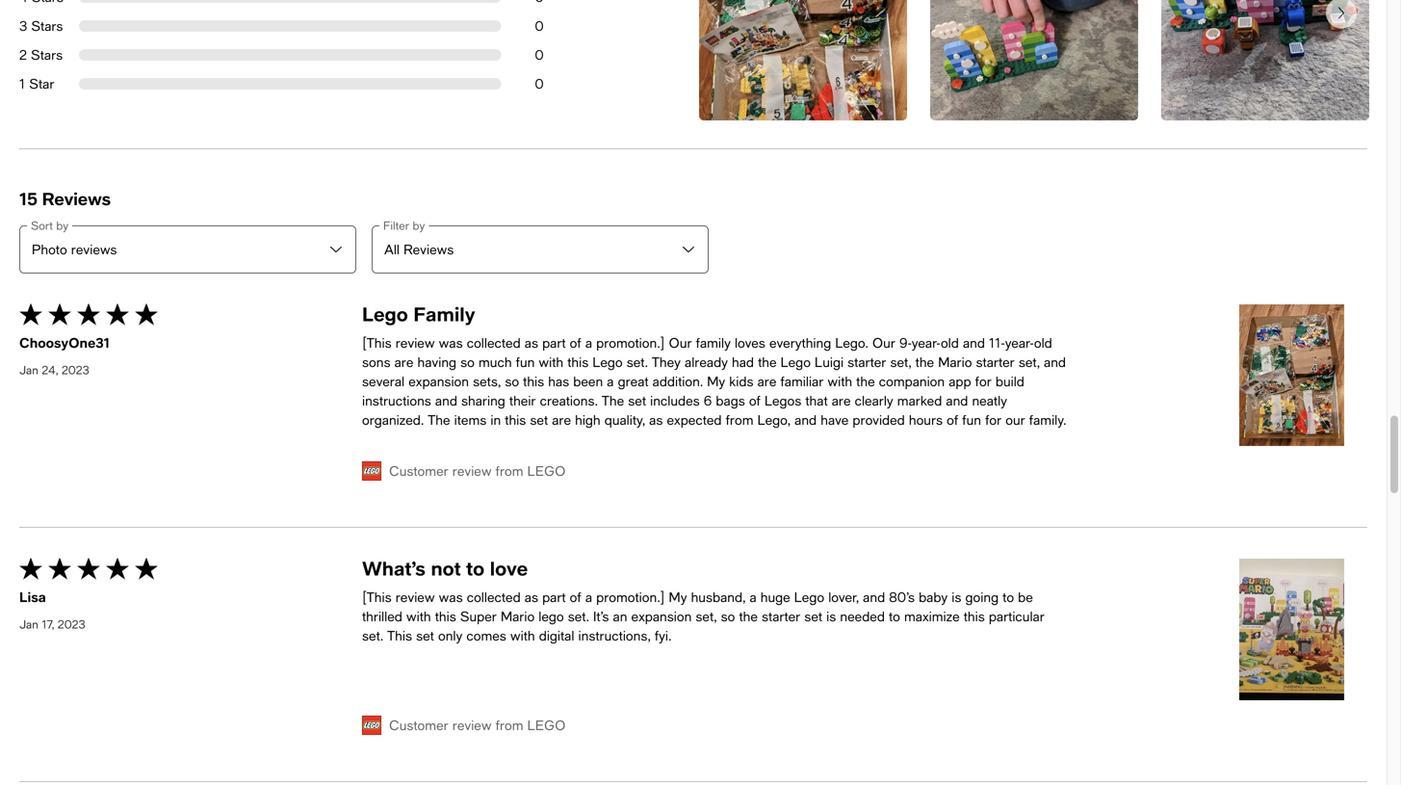 Task type: locate. For each thing, give the bounding box(es) containing it.
expansion
[[409, 373, 469, 389], [632, 608, 692, 624]]

2 stars from the top
[[31, 47, 63, 63]]

1 vertical spatial for
[[986, 412, 1002, 428]]

1 horizontal spatial fun
[[963, 412, 982, 428]]

as up 'their'
[[525, 335, 539, 350]]

set. down thrilled
[[362, 627, 384, 643]]

from for what's not to love
[[496, 717, 524, 733]]

1 horizontal spatial my
[[707, 373, 726, 389]]

2 vertical spatial 0
[[535, 76, 544, 91]]

2 horizontal spatial starter
[[976, 354, 1015, 370]]

2023 right 17, at the bottom of page
[[58, 617, 85, 631]]

was inside "[this review was collected as part of a promotion.] my husband, a huge lego lover, and 80's baby is going to be thrilled with this super mario lego set. it's an expansion set, so the starter set is needed to maximize this particular set. this set only comes with digital instructions, fyi."
[[439, 589, 463, 605]]

1 horizontal spatial expansion
[[632, 608, 692, 624]]

as
[[525, 335, 539, 350], [649, 412, 663, 428], [525, 589, 539, 605]]

0 vertical spatial [this
[[362, 335, 392, 350]]

1 [this from the top
[[362, 335, 392, 350]]

collected up super
[[467, 589, 521, 605]]

15
[[19, 188, 37, 209]]

with up this
[[406, 608, 431, 624]]

expansion down having
[[409, 373, 469, 389]]

review photo image
[[1240, 304, 1345, 446], [1240, 559, 1345, 700]]

1 vertical spatial my
[[669, 589, 687, 605]]

companion
[[879, 373, 945, 389]]

0 vertical spatial promotion.]
[[596, 335, 665, 350]]

year- up companion
[[912, 335, 941, 350]]

2 part from the top
[[542, 589, 566, 605]]

year-
[[912, 335, 941, 350], [1005, 335, 1035, 350]]

2 our from the left
[[873, 335, 896, 350]]

1 vertical spatial jan
[[19, 617, 38, 631]]

lego down "everything"
[[781, 354, 811, 370]]

3 0 from the top
[[535, 76, 544, 91]]

set
[[628, 392, 646, 408], [530, 412, 548, 428], [805, 608, 823, 624], [416, 627, 434, 643]]

old up app
[[941, 335, 959, 350]]

1 vertical spatial was
[[439, 589, 463, 605]]

1 vertical spatial customer
[[389, 717, 449, 733]]

2023
[[62, 363, 89, 376], [58, 617, 85, 631]]

part
[[542, 335, 566, 350], [542, 589, 566, 605]]

0 vertical spatial collected
[[467, 335, 521, 350]]

0 vertical spatial 2023
[[62, 363, 89, 376]]

1 vertical spatial promotion.]
[[596, 589, 665, 605]]

2 customer from the top
[[389, 717, 449, 733]]

and up items
[[435, 392, 458, 408]]

1 was from the top
[[439, 335, 463, 350]]

0 horizontal spatial year-
[[912, 335, 941, 350]]

0 vertical spatial was
[[439, 335, 463, 350]]

2023 for lego family
[[62, 363, 89, 376]]

0 horizontal spatial set.
[[362, 627, 384, 643]]

part up has
[[542, 335, 566, 350]]

the right had
[[758, 354, 777, 370]]

with down luigi at the right of the page
[[828, 373, 853, 389]]

part for what's not to love
[[542, 589, 566, 605]]

1 horizontal spatial is
[[952, 589, 962, 605]]

set.
[[627, 354, 648, 370], [568, 608, 589, 624], [362, 627, 384, 643]]

1 vertical spatial part
[[542, 589, 566, 605]]

1 0 from the top
[[535, 18, 544, 34]]

review inside "[this review was collected as part of a promotion.] my husband, a huge lego lover, and 80's baby is going to be thrilled with this super mario lego set. it's an expansion set, so the starter set is needed to maximize this particular set. this set only comes with digital instructions, fyi."
[[396, 589, 435, 605]]

review down items
[[453, 463, 492, 479]]

1 review photo image from the top
[[1240, 304, 1345, 446]]

1 our from the left
[[669, 335, 692, 350]]

promotion.] up an
[[596, 589, 665, 605]]

lego down creations.
[[528, 463, 566, 479]]

mario up app
[[939, 354, 972, 370]]

0 horizontal spatial expansion
[[409, 373, 469, 389]]

1 horizontal spatial set.
[[568, 608, 589, 624]]

the down husband, at bottom
[[739, 608, 758, 624]]

year- up build on the top right of the page
[[1005, 335, 1035, 350]]

0 vertical spatial lego
[[528, 463, 566, 479]]

mario inside "[this review was collected as part of a promotion.] my husband, a huge lego lover, and 80's baby is going to be thrilled with this super mario lego set. it's an expansion set, so the starter set is needed to maximize this particular set. this set only comes with digital instructions, fyi."
[[501, 608, 535, 624]]

has
[[548, 373, 570, 389]]

jan for lego family
[[19, 363, 38, 376]]

for up "neatly"
[[976, 373, 992, 389]]

our
[[1006, 412, 1026, 428]]

3 progressbar progress bar from the top
[[79, 49, 502, 61]]

1 part from the top
[[542, 335, 566, 350]]

to down 80's
[[889, 608, 901, 624]]

set, up build on the top right of the page
[[1019, 354, 1040, 370]]

customer review from lego down comes
[[389, 717, 566, 733]]

creations.
[[540, 392, 598, 408]]

a right "been"
[[607, 373, 614, 389]]

with up has
[[539, 354, 564, 370]]

1 vertical spatial lego image
[[362, 716, 381, 735]]

as down includes
[[649, 412, 663, 428]]

so up sets,
[[461, 354, 475, 370]]

are right 'sons'
[[395, 354, 414, 370]]

was for family
[[439, 335, 463, 350]]

2 horizontal spatial to
[[1003, 589, 1015, 605]]

so down husband, at bottom
[[721, 608, 735, 624]]

and up needed
[[863, 589, 886, 605]]

was inside [this review was collected as part of a promotion.] our family loves everything lego. our 9-year-old and 11-year-old sons are having so much fun with this lego set. they already had the lego luigi starter set, the mario starter set, and several expansion sets, so this has been a great addition. my kids are familiar with the companion app for build instructions and sharing their creations. the set includes 6 bags of legos that are clearly marked and neatly organized. the items in this set are high quality, as expected from lego, and have provided hours of fun for our family.
[[439, 335, 463, 350]]

been
[[574, 373, 603, 389]]

fun
[[516, 354, 535, 370], [963, 412, 982, 428]]

1
[[19, 76, 25, 91]]

2023 inside "element"
[[58, 617, 85, 631]]

1 horizontal spatial to
[[889, 608, 901, 624]]

lego for lego family
[[528, 463, 566, 479]]

review submitted on jan 24, 2023 element
[[19, 360, 339, 379]]

star
[[29, 76, 54, 91]]

1 vertical spatial [this
[[362, 589, 392, 605]]

fun down "neatly"
[[963, 412, 982, 428]]

80's
[[889, 589, 915, 605]]

was down "not"
[[439, 589, 463, 605]]

customer review from lego down items
[[389, 463, 566, 479]]

and left 11-
[[963, 335, 985, 350]]

0 vertical spatial 0
[[535, 18, 544, 34]]

lego
[[362, 302, 408, 325], [593, 354, 623, 370], [781, 354, 811, 370], [795, 589, 825, 605]]

0 vertical spatial from
[[726, 412, 754, 428]]

and down app
[[946, 392, 969, 408]]

mario inside [this review was collected as part of a promotion.] our family loves everything lego. our 9-year-old and 11-year-old sons are having so much fun with this lego set. they already had the lego luigi starter set, the mario starter set, and several expansion sets, so this has been a great addition. my kids are familiar with the companion app for build instructions and sharing their creations. the set includes 6 bags of legos that are clearly marked and neatly organized. the items in this set are high quality, as expected from lego, and have provided hours of fun for our family.
[[939, 354, 972, 370]]

as for lego family
[[525, 335, 539, 350]]

collected inside [this review was collected as part of a promotion.] our family loves everything lego. our 9-year-old and 11-year-old sons are having so much fun with this lego set. they already had the lego luigi starter set, the mario starter set, and several expansion sets, so this has been a great addition. my kids are familiar with the companion app for build instructions and sharing their creations. the set includes 6 bags of legos that are clearly marked and neatly organized. the items in this set are high quality, as expected from lego, and have provided hours of fun for our family.
[[467, 335, 521, 350]]

from down 'bags'
[[726, 412, 754, 428]]

was up having
[[439, 335, 463, 350]]

are up legos
[[758, 373, 777, 389]]

promotion.] inside [this review was collected as part of a promotion.] our family loves everything lego. our 9-year-old and 11-year-old sons are having so much fun with this lego set. they already had the lego luigi starter set, the mario starter set, and several expansion sets, so this has been a great addition. my kids are familiar with the companion app for build instructions and sharing their creations. the set includes 6 bags of legos that are clearly marked and neatly organized. the items in this set are high quality, as expected from lego, and have provided hours of fun for our family.
[[596, 335, 665, 350]]

and up family.
[[1044, 354, 1066, 370]]

this right in
[[505, 412, 526, 428]]

0 horizontal spatial mario
[[501, 608, 535, 624]]

expansion up fyi.
[[632, 608, 692, 624]]

1 old from the left
[[941, 335, 959, 350]]

from for lego family
[[496, 463, 524, 479]]

old right 11-
[[1035, 335, 1053, 350]]

stars for 2 stars
[[31, 47, 63, 63]]

customer down this
[[389, 717, 449, 733]]

0 vertical spatial fun
[[516, 354, 535, 370]]

jan left 24,
[[19, 363, 38, 376]]

0 vertical spatial set.
[[627, 354, 648, 370]]

set, down husband, at bottom
[[696, 608, 717, 624]]

customer for what's
[[389, 717, 449, 733]]

part inside "[this review was collected as part of a promotion.] my husband, a huge lego lover, and 80's baby is going to be thrilled with this super mario lego set. it's an expansion set, so the starter set is needed to maximize this particular set. this set only comes with digital instructions, fyi."
[[542, 589, 566, 605]]

the up "clearly"
[[857, 373, 875, 389]]

2 progressbar progress bar from the top
[[79, 20, 502, 32]]

hours
[[909, 412, 943, 428]]

so inside "[this review was collected as part of a promotion.] my husband, a huge lego lover, and 80's baby is going to be thrilled with this super mario lego set. it's an expansion set, so the starter set is needed to maximize this particular set. this set only comes with digital instructions, fyi."
[[721, 608, 735, 624]]

review
[[396, 335, 435, 350], [453, 463, 492, 479], [396, 589, 435, 605], [453, 717, 492, 733]]

2 vertical spatial to
[[889, 608, 901, 624]]

0 vertical spatial my
[[707, 373, 726, 389]]

1 vertical spatial is
[[827, 608, 836, 624]]

[this review was collected as part of a promotion.] my husband, a huge lego lover, and 80's baby is going to be thrilled with this super mario lego set. it's an expansion set, so the starter set is needed to maximize this particular set. this set only comes with digital instructions, fyi.
[[362, 589, 1045, 643]]

going
[[966, 589, 999, 605]]

2 review photo image from the top
[[1240, 559, 1345, 700]]

set. up great
[[627, 354, 648, 370]]

sharing
[[461, 392, 506, 408]]

progressbar progress bar for 2 stars
[[79, 49, 502, 61]]

0 vertical spatial mario
[[939, 354, 972, 370]]

expansion inside [this review was collected as part of a promotion.] our family loves everything lego. our 9-year-old and 11-year-old sons are having so much fun with this lego set. they already had the lego luigi starter set, the mario starter set, and several expansion sets, so this has been a great addition. my kids are familiar with the companion app for build instructions and sharing their creations. the set includes 6 bags of legos that are clearly marked and neatly organized. the items in this set are high quality, as expected from lego, and have provided hours of fun for our family.
[[409, 373, 469, 389]]

0 vertical spatial part
[[542, 335, 566, 350]]

2 horizontal spatial so
[[721, 608, 735, 624]]

lego
[[528, 463, 566, 479], [528, 717, 566, 733]]

promotion.]
[[596, 335, 665, 350], [596, 589, 665, 605]]

0 horizontal spatial set,
[[696, 608, 717, 624]]

with
[[539, 354, 564, 370], [828, 373, 853, 389], [406, 608, 431, 624], [511, 627, 535, 643]]

1 vertical spatial collected
[[467, 589, 521, 605]]

lego up 'sons'
[[362, 302, 408, 325]]

have
[[821, 412, 849, 428]]

a left huge
[[750, 589, 757, 605]]

clearly
[[855, 392, 894, 408]]

0 vertical spatial is
[[952, 589, 962, 605]]

having
[[418, 354, 457, 370]]

1 vertical spatial expansion
[[632, 608, 692, 624]]

[this inside [this review was collected as part of a promotion.] our family loves everything lego. our 9-year-old and 11-year-old sons are having so much fun with this lego set. they already had the lego luigi starter set, the mario starter set, and several expansion sets, so this has been a great addition. my kids are familiar with the companion app for build instructions and sharing their creations. the set includes 6 bags of legos that are clearly marked and neatly organized. the items in this set are high quality, as expected from lego, and have provided hours of fun for our family.
[[362, 335, 392, 350]]

the
[[602, 392, 624, 408], [428, 412, 450, 428]]

set down 'their'
[[530, 412, 548, 428]]

1 horizontal spatial the
[[602, 392, 624, 408]]

to
[[466, 557, 485, 580], [1003, 589, 1015, 605], [889, 608, 901, 624]]

set. left it's
[[568, 608, 589, 624]]

mario left lego at the bottom of page
[[501, 608, 535, 624]]

1 vertical spatial customer review from lego
[[389, 717, 566, 733]]

1 vertical spatial mario
[[501, 608, 535, 624]]

for down "neatly"
[[986, 412, 1002, 428]]

customer review from lego for not
[[389, 717, 566, 733]]

their
[[510, 392, 536, 408]]

customer down the organized.
[[389, 463, 449, 479]]

this
[[568, 354, 589, 370], [523, 373, 544, 389], [505, 412, 526, 428], [435, 608, 456, 624], [964, 608, 985, 624]]

what's
[[362, 557, 426, 580]]

review photo image for what's not to love
[[1240, 559, 1345, 700]]

0 horizontal spatial fun
[[516, 354, 535, 370]]

1 vertical spatial so
[[505, 373, 519, 389]]

a up instructions,
[[586, 589, 592, 605]]

includes
[[650, 392, 700, 408]]

jan inside "element"
[[19, 617, 38, 631]]

0 horizontal spatial old
[[941, 335, 959, 350]]

of inside "[this review was collected as part of a promotion.] my husband, a huge lego lover, and 80's baby is going to be thrilled with this super mario lego set. it's an expansion set, so the starter set is needed to maximize this particular set. this set only comes with digital instructions, fyi."
[[570, 589, 582, 605]]

to left 'be'
[[1003, 589, 1015, 605]]

stars right 3
[[31, 18, 63, 34]]

this up 'their'
[[523, 373, 544, 389]]

family
[[696, 335, 731, 350]]

2 promotion.] from the top
[[596, 589, 665, 605]]

2 collected from the top
[[467, 589, 521, 605]]

0 horizontal spatial starter
[[762, 608, 801, 624]]

is
[[952, 589, 962, 605], [827, 608, 836, 624]]

2 horizontal spatial set.
[[627, 354, 648, 370]]

our up the they
[[669, 335, 692, 350]]

2 lego from the top
[[528, 717, 566, 733]]

reviews
[[42, 188, 111, 209]]

high
[[575, 412, 601, 428]]

2 vertical spatial so
[[721, 608, 735, 624]]

1 horizontal spatial our
[[873, 335, 896, 350]]

lego
[[539, 608, 564, 624]]

1 vertical spatial lego
[[528, 717, 566, 733]]

2 vertical spatial from
[[496, 717, 524, 733]]

an
[[613, 608, 628, 624]]

lego up "been"
[[593, 354, 623, 370]]

from down comes
[[496, 717, 524, 733]]

my up 6
[[707, 373, 726, 389]]

2 0 from the top
[[535, 47, 544, 63]]

customer review from lego
[[389, 463, 566, 479], [389, 717, 566, 733]]

jan left 17, at the bottom of page
[[19, 617, 38, 631]]

was
[[439, 335, 463, 350], [439, 589, 463, 605]]

1 vertical spatial 0
[[535, 47, 544, 63]]

0 vertical spatial to
[[466, 557, 485, 580]]

promotion.] inside "[this review was collected as part of a promotion.] my husband, a huge lego lover, and 80's baby is going to be thrilled with this super mario lego set. it's an expansion set, so the starter set is needed to maximize this particular set. this set only comes with digital instructions, fyi."
[[596, 589, 665, 605]]

1 vertical spatial 2023
[[58, 617, 85, 631]]

2 was from the top
[[439, 589, 463, 605]]

0 horizontal spatial our
[[669, 335, 692, 350]]

1 horizontal spatial mario
[[939, 354, 972, 370]]

1 horizontal spatial year-
[[1005, 335, 1035, 350]]

as inside "[this review was collected as part of a promotion.] my husband, a huge lego lover, and 80's baby is going to be thrilled with this super mario lego set. it's an expansion set, so the starter set is needed to maximize this particular set. this set only comes with digital instructions, fyi."
[[525, 589, 539, 605]]

fun right much
[[516, 354, 535, 370]]

0 vertical spatial customer review from lego
[[389, 463, 566, 479]]

lover,
[[829, 589, 859, 605]]

customer
[[389, 463, 449, 479], [389, 717, 449, 733]]

lego down the digital
[[528, 717, 566, 733]]

progressbar progress bar for 1 star
[[79, 78, 502, 89]]

part up lego at the bottom of page
[[542, 589, 566, 605]]

0 vertical spatial lego image
[[362, 461, 381, 481]]

is down lover,
[[827, 608, 836, 624]]

app
[[949, 373, 972, 389]]

2 lego image from the top
[[362, 716, 381, 735]]

1 vertical spatial stars
[[31, 47, 63, 63]]

everything
[[770, 335, 832, 350]]

[this review was collected as part of a promotion.] our family loves everything lego. our 9-year-old and 11-year-old sons are having so much fun with this lego set. they already had the lego luigi starter set, the mario starter set, and several expansion sets, so this has been a great addition. my kids are familiar with the companion app for build instructions and sharing their creations. the set includes 6 bags of legos that are clearly marked and neatly organized. the items in this set are high quality, as expected from lego, and have provided hours of fun for our family.
[[362, 335, 1067, 428]]

lego.
[[836, 335, 869, 350]]

review inside [this review was collected as part of a promotion.] our family loves everything lego. our 9-year-old and 11-year-old sons are having so much fun with this lego set. they already had the lego luigi starter set, the mario starter set, and several expansion sets, so this has been a great addition. my kids are familiar with the companion app for build instructions and sharing their creations. the set includes 6 bags of legos that are clearly marked and neatly organized. the items in this set are high quality, as expected from lego, and have provided hours of fun for our family.
[[396, 335, 435, 350]]

set. inside [this review was collected as part of a promotion.] our family loves everything lego. our 9-year-old and 11-year-old sons are having so much fun with this lego set. they already had the lego luigi starter set, the mario starter set, and several expansion sets, so this has been a great addition. my kids are familiar with the companion app for build instructions and sharing their creations. the set includes 6 bags of legos that are clearly marked and neatly organized. the items in this set are high quality, as expected from lego, and have provided hours of fun for our family.
[[627, 354, 648, 370]]

1 vertical spatial the
[[428, 412, 450, 428]]

a
[[586, 335, 592, 350], [607, 373, 614, 389], [586, 589, 592, 605], [750, 589, 757, 605]]

collected inside "[this review was collected as part of a promotion.] my husband, a huge lego lover, and 80's baby is going to be thrilled with this super mario lego set. it's an expansion set, so the starter set is needed to maximize this particular set. this set only comes with digital instructions, fyi."
[[467, 589, 521, 605]]

0 vertical spatial as
[[525, 335, 539, 350]]

starter down huge
[[762, 608, 801, 624]]

2 vertical spatial set.
[[362, 627, 384, 643]]

2 [this from the top
[[362, 589, 392, 605]]

set,
[[891, 354, 912, 370], [1019, 354, 1040, 370], [696, 608, 717, 624]]

1 customer review from lego from the top
[[389, 463, 566, 479]]

starter down lego.
[[848, 354, 887, 370]]

[this
[[362, 335, 392, 350], [362, 589, 392, 605]]

1 promotion.] from the top
[[596, 335, 665, 350]]

0 vertical spatial stars
[[31, 18, 63, 34]]

[this inside "[this review was collected as part of a promotion.] my husband, a huge lego lover, and 80's baby is going to be thrilled with this super mario lego set. it's an expansion set, so the starter set is needed to maximize this particular set. this set only comes with digital instructions, fyi."
[[362, 589, 392, 605]]

1 lego from the top
[[528, 463, 566, 479]]

old
[[941, 335, 959, 350], [1035, 335, 1053, 350]]

bags
[[716, 392, 745, 408]]

[this up thrilled
[[362, 589, 392, 605]]

the left items
[[428, 412, 450, 428]]

part inside [this review was collected as part of a promotion.] our family loves everything lego. our 9-year-old and 11-year-old sons are having so much fun with this lego set. they already had the lego luigi starter set, the mario starter set, and several expansion sets, so this has been a great addition. my kids are familiar with the companion app for build instructions and sharing their creations. the set includes 6 bags of legos that are clearly marked and neatly organized. the items in this set are high quality, as expected from lego, and have provided hours of fun for our family.
[[542, 335, 566, 350]]

of
[[570, 335, 582, 350], [749, 392, 761, 408], [947, 412, 959, 428], [570, 589, 582, 605]]

0 vertical spatial customer
[[389, 463, 449, 479]]

of up the digital
[[570, 589, 582, 605]]

1 lego image from the top
[[362, 461, 381, 481]]

of right hours
[[947, 412, 959, 428]]

and
[[963, 335, 985, 350], [1044, 354, 1066, 370], [435, 392, 458, 408], [946, 392, 969, 408], [795, 412, 817, 428], [863, 589, 886, 605]]

1 stars from the top
[[31, 18, 63, 34]]

promotion.] up great
[[596, 335, 665, 350]]

jan
[[19, 363, 38, 376], [19, 617, 38, 631]]

expected
[[667, 412, 722, 428]]

2 vertical spatial as
[[525, 589, 539, 605]]

0 for 3 stars
[[535, 18, 544, 34]]

lego image
[[362, 461, 381, 481], [362, 716, 381, 735]]

1 collected from the top
[[467, 335, 521, 350]]

0 vertical spatial expansion
[[409, 373, 469, 389]]

2 jan from the top
[[19, 617, 38, 631]]

review down lego family
[[396, 335, 435, 350]]

are
[[395, 354, 414, 370], [758, 373, 777, 389], [832, 392, 851, 408], [552, 412, 571, 428]]

0 horizontal spatial my
[[669, 589, 687, 605]]

set, down the 9-
[[891, 354, 912, 370]]

legos
[[765, 392, 802, 408]]

1 jan from the top
[[19, 363, 38, 376]]

2023 right 24,
[[62, 363, 89, 376]]

is right baby
[[952, 589, 962, 605]]

my left husband, at bottom
[[669, 589, 687, 605]]

[this up 'sons'
[[362, 335, 392, 350]]

4 progressbar progress bar from the top
[[79, 78, 502, 89]]

1 vertical spatial review photo image
[[1240, 559, 1345, 700]]

from down in
[[496, 463, 524, 479]]

needed
[[840, 608, 885, 624]]

1 progressbar progress bar from the top
[[79, 0, 502, 3]]

[this for lego family
[[362, 335, 392, 350]]

0 horizontal spatial is
[[827, 608, 836, 624]]

1 star
[[19, 76, 54, 91]]

instructions,
[[579, 627, 651, 643]]

1 vertical spatial from
[[496, 463, 524, 479]]

this up only
[[435, 608, 456, 624]]

to right "not"
[[466, 557, 485, 580]]

2 customer review from lego from the top
[[389, 717, 566, 733]]

my inside [this review was collected as part of a promotion.] our family loves everything lego. our 9-year-old and 11-year-old sons are having so much fun with this lego set. they already had the lego luigi starter set, the mario starter set, and several expansion sets, so this has been a great addition. my kids are familiar with the companion app for build instructions and sharing their creations. the set includes 6 bags of legos that are clearly marked and neatly organized. the items in this set are high quality, as expected from lego, and have provided hours of fun for our family.
[[707, 373, 726, 389]]

0 horizontal spatial so
[[461, 354, 475, 370]]

progressbar progress bar
[[79, 0, 502, 3], [79, 20, 502, 32], [79, 49, 502, 61], [79, 78, 502, 89]]

1 horizontal spatial old
[[1035, 335, 1053, 350]]

starter down 11-
[[976, 354, 1015, 370]]

collected up much
[[467, 335, 521, 350]]

as down love
[[525, 589, 539, 605]]

1 customer from the top
[[389, 463, 449, 479]]

0 vertical spatial review photo image
[[1240, 304, 1345, 446]]

our
[[669, 335, 692, 350], [873, 335, 896, 350]]

only
[[438, 627, 463, 643]]

the up quality, at bottom
[[602, 392, 624, 408]]

0 vertical spatial jan
[[19, 363, 38, 376]]



Task type: vqa. For each thing, say whether or not it's contained in the screenshot.
Legos
yes



Task type: describe. For each thing, give the bounding box(es) containing it.
family
[[414, 302, 475, 325]]

had
[[732, 354, 754, 370]]

this up "been"
[[568, 354, 589, 370]]

with left the digital
[[511, 627, 535, 643]]

of up "been"
[[570, 335, 582, 350]]

items
[[454, 412, 487, 428]]

reviews images element
[[699, 0, 1402, 125]]

jan for what's not to love
[[19, 617, 38, 631]]

husband,
[[691, 589, 746, 605]]

the inside "[this review was collected as part of a promotion.] my husband, a huge lego lover, and 80's baby is going to be thrilled with this super mario lego set. it's an expansion set, so the starter set is needed to maximize this particular set. this set only comes with digital instructions, fyi."
[[739, 608, 758, 624]]

provided
[[853, 412, 905, 428]]

not
[[431, 557, 461, 580]]

sons
[[362, 354, 391, 370]]

already
[[685, 354, 728, 370]]

0 horizontal spatial the
[[428, 412, 450, 428]]

sets,
[[473, 373, 501, 389]]

lego,
[[758, 412, 791, 428]]

9-
[[900, 335, 912, 350]]

0 for 2 stars
[[535, 47, 544, 63]]

maximize
[[905, 608, 960, 624]]

review submitted on jan 17, 2023 element
[[19, 614, 339, 634]]

be
[[1018, 589, 1034, 605]]

lisa
[[19, 589, 46, 605]]

promotion.] for lego family
[[596, 335, 665, 350]]

it's
[[593, 608, 609, 624]]

2 horizontal spatial set,
[[1019, 354, 1040, 370]]

customer for lego
[[389, 463, 449, 479]]

1 horizontal spatial starter
[[848, 354, 887, 370]]

set, inside "[this review was collected as part of a promotion.] my husband, a huge lego lover, and 80's baby is going to be thrilled with this super mario lego set. it's an expansion set, so the starter set is needed to maximize this particular set. this set only comes with digital instructions, fyi."
[[696, 608, 717, 624]]

expansion inside "[this review was collected as part of a promotion.] my husband, a huge lego lover, and 80's baby is going to be thrilled with this super mario lego set. it's an expansion set, so the starter set is needed to maximize this particular set. this set only comes with digital instructions, fyi."
[[632, 608, 692, 624]]

and inside "[this review was collected as part of a promotion.] my husband, a huge lego lover, and 80's baby is going to be thrilled with this super mario lego set. it's an expansion set, so the starter set is needed to maximize this particular set. this set only comes with digital instructions, fyi."
[[863, 589, 886, 605]]

comes
[[467, 627, 507, 643]]

baby
[[919, 589, 948, 605]]

are up have
[[832, 392, 851, 408]]

1 horizontal spatial so
[[505, 373, 519, 389]]

from inside [this review was collected as part of a promotion.] our family loves everything lego. our 9-year-old and 11-year-old sons are having so much fun with this lego set. they already had the lego luigi starter set, the mario starter set, and several expansion sets, so this has been a great addition. my kids are familiar with the companion app for build instructions and sharing their creations. the set includes 6 bags of legos that are clearly marked and neatly organized. the items in this set are high quality, as expected from lego, and have provided hours of fun for our family.
[[726, 412, 754, 428]]

much
[[479, 354, 512, 370]]

part for lego family
[[542, 335, 566, 350]]

1 vertical spatial to
[[1003, 589, 1015, 605]]

build
[[996, 373, 1025, 389]]

0 for 1 star
[[535, 76, 544, 91]]

customer review from lego for family
[[389, 463, 566, 479]]

lego image for lego
[[362, 461, 381, 481]]

stars for 3 stars
[[31, 18, 63, 34]]

0 horizontal spatial to
[[466, 557, 485, 580]]

quality,
[[605, 412, 646, 428]]

are down creations.
[[552, 412, 571, 428]]

the up companion
[[916, 354, 935, 370]]

this down going
[[964, 608, 985, 624]]

digital
[[539, 627, 575, 643]]

super
[[460, 608, 497, 624]]

huge
[[761, 589, 791, 605]]

love
[[490, 557, 528, 580]]

particular
[[989, 608, 1045, 624]]

addition.
[[653, 373, 703, 389]]

progressbar progress bar for 3 stars
[[79, 20, 502, 32]]

kids
[[730, 373, 754, 389]]

2 year- from the left
[[1005, 335, 1035, 350]]

several
[[362, 373, 405, 389]]

lego family
[[362, 302, 475, 325]]

3 stars
[[19, 18, 63, 34]]

of down "kids"
[[749, 392, 761, 408]]

familiar
[[781, 373, 824, 389]]

set down great
[[628, 392, 646, 408]]

luigi
[[815, 354, 844, 370]]

24,
[[42, 363, 58, 376]]

marked
[[898, 392, 942, 408]]

review photo image for lego family
[[1240, 304, 1345, 446]]

in
[[491, 412, 501, 428]]

1 vertical spatial set.
[[568, 608, 589, 624]]

choosyone31
[[19, 335, 110, 350]]

that
[[806, 392, 828, 408]]

starter inside "[this review was collected as part of a promotion.] my husband, a huge lego lover, and 80's baby is going to be thrilled with this super mario lego set. it's an expansion set, so the starter set is needed to maximize this particular set. this set only comes with digital instructions, fyi."
[[762, 608, 801, 624]]

instructions
[[362, 392, 431, 408]]

1 horizontal spatial set,
[[891, 354, 912, 370]]

jan 17, 2023
[[19, 617, 85, 631]]

what's not to love
[[362, 557, 528, 580]]

2
[[19, 47, 27, 63]]

great
[[618, 373, 649, 389]]

my inside "[this review was collected as part of a promotion.] my husband, a huge lego lover, and 80's baby is going to be thrilled with this super mario lego set. it's an expansion set, so the starter set is needed to maximize this particular set. this set only comes with digital instructions, fyi."
[[669, 589, 687, 605]]

1 vertical spatial as
[[649, 412, 663, 428]]

2 stars
[[19, 47, 63, 63]]

thrilled
[[362, 608, 403, 624]]

promotion.] for what's not to love
[[596, 589, 665, 605]]

17,
[[42, 617, 54, 631]]

set left only
[[416, 627, 434, 643]]

lego image for what's
[[362, 716, 381, 735]]

2 old from the left
[[1035, 335, 1053, 350]]

this
[[387, 627, 412, 643]]

set left needed
[[805, 608, 823, 624]]

loves
[[735, 335, 766, 350]]

was for not
[[439, 589, 463, 605]]

collected for not
[[467, 589, 521, 605]]

fyi.
[[655, 627, 672, 643]]

6
[[704, 392, 712, 408]]

0 vertical spatial for
[[976, 373, 992, 389]]

15                 reviews
[[19, 188, 111, 209]]

review down comes
[[453, 717, 492, 733]]

1 year- from the left
[[912, 335, 941, 350]]

collected for family
[[467, 335, 521, 350]]

0 vertical spatial the
[[602, 392, 624, 408]]

lego inside "[this review was collected as part of a promotion.] my husband, a huge lego lover, and 80's baby is going to be thrilled with this super mario lego set. it's an expansion set, so the starter set is needed to maximize this particular set. this set only comes with digital instructions, fyi."
[[795, 589, 825, 605]]

2023 for what's not to love
[[58, 617, 85, 631]]

neatly
[[973, 392, 1008, 408]]

as for what's not to love
[[525, 589, 539, 605]]

0 vertical spatial so
[[461, 354, 475, 370]]

jan 24, 2023
[[19, 363, 89, 376]]

a up "been"
[[586, 335, 592, 350]]

[this for what's not to love
[[362, 589, 392, 605]]

1 vertical spatial fun
[[963, 412, 982, 428]]

family.
[[1030, 412, 1067, 428]]

lego for what's not to love
[[528, 717, 566, 733]]

11-
[[989, 335, 1005, 350]]

3
[[19, 18, 27, 34]]

they
[[652, 354, 681, 370]]

and down the that
[[795, 412, 817, 428]]

organized.
[[362, 412, 424, 428]]



